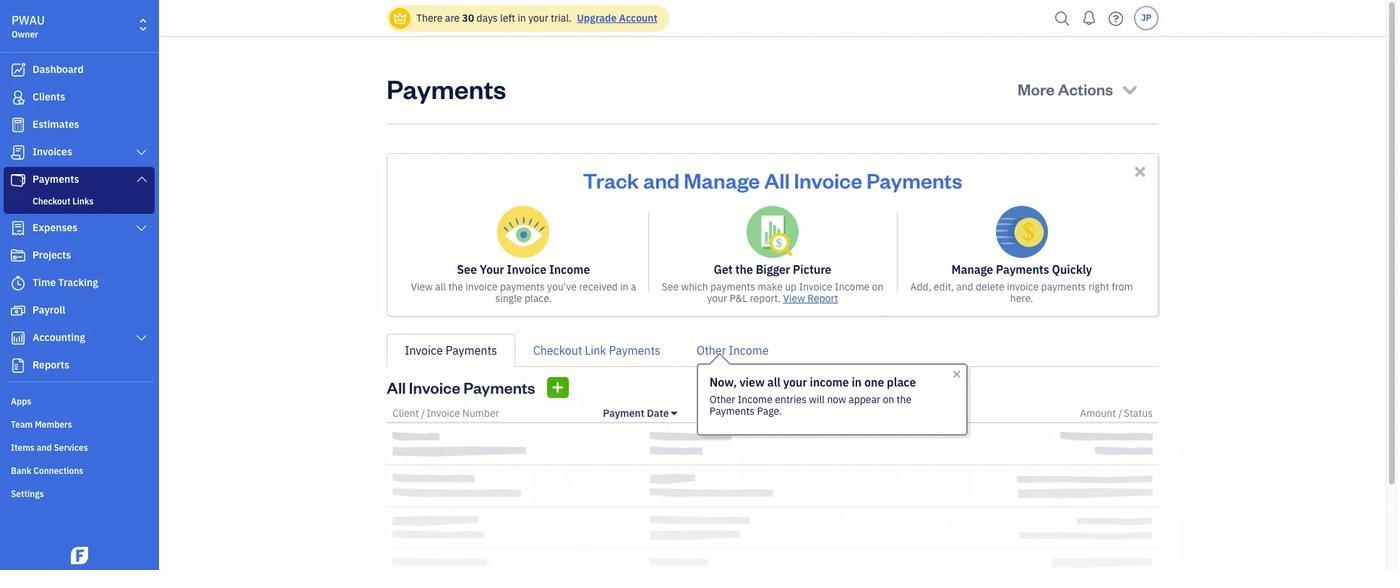 Task type: vqa. For each thing, say whether or not it's contained in the screenshot.
single
yes



Task type: locate. For each thing, give the bounding box(es) containing it.
30
[[462, 12, 474, 25]]

payments inside payments 'link'
[[33, 173, 79, 186]]

and right the edit,
[[956, 280, 973, 293]]

client image
[[9, 90, 27, 105]]

freshbooks image
[[68, 547, 91, 565]]

0 horizontal spatial checkout
[[33, 196, 70, 207]]

1 vertical spatial the
[[448, 280, 463, 293]]

view up invoice payments link
[[411, 280, 433, 293]]

client
[[393, 407, 419, 420]]

2 payments from the left
[[710, 280, 755, 293]]

all up invoice payments link
[[435, 280, 446, 293]]

invoice right delete
[[1007, 280, 1039, 293]]

1 horizontal spatial checkout
[[533, 343, 582, 358]]

invoice inside see your invoice income view all the invoice payments you've received in a single place.
[[507, 262, 547, 277]]

payment date button
[[603, 407, 677, 420]]

1 vertical spatial all
[[387, 377, 406, 398]]

delete
[[976, 280, 1005, 293]]

1 vertical spatial your
[[707, 292, 727, 305]]

your left p&l
[[707, 292, 727, 305]]

0 horizontal spatial all
[[387, 377, 406, 398]]

income inside the now, view all your income in one place other income entries will now appear on the payments page.
[[738, 393, 773, 406]]

1 horizontal spatial see
[[662, 280, 679, 293]]

your left trial.
[[528, 12, 548, 25]]

invoice down your
[[466, 280, 498, 293]]

the inside the now, view all your income in one place other income entries will now appear on the payments page.
[[897, 393, 912, 406]]

3 chevron large down image from the top
[[135, 223, 148, 234]]

your inside see which payments make up invoice income on your p&l report.
[[707, 292, 727, 305]]

payments down your
[[500, 280, 545, 293]]

in inside see your invoice income view all the invoice payments you've received in a single place.
[[620, 280, 628, 293]]

0 vertical spatial your
[[528, 12, 548, 25]]

0 horizontal spatial see
[[457, 262, 477, 277]]

edit,
[[934, 280, 954, 293]]

income up view
[[729, 343, 769, 358]]

days
[[477, 12, 498, 25]]

0 vertical spatial in
[[518, 12, 526, 25]]

view report
[[783, 292, 838, 305]]

type / internal notes
[[743, 407, 839, 420]]

/ for invoice
[[421, 407, 425, 420]]

1 vertical spatial other
[[710, 393, 735, 406]]

1 vertical spatial all
[[767, 375, 781, 390]]

in right left
[[518, 12, 526, 25]]

payroll link
[[4, 298, 155, 324]]

jp
[[1141, 12, 1152, 23]]

2 vertical spatial in
[[852, 375, 862, 390]]

invoice image
[[9, 145, 27, 160]]

1 horizontal spatial manage
[[952, 262, 993, 277]]

chevron large down image
[[135, 333, 148, 344]]

0 vertical spatial other
[[697, 343, 726, 358]]

see left your
[[457, 262, 477, 277]]

0 vertical spatial all
[[764, 166, 790, 194]]

all right view
[[767, 375, 781, 390]]

checkout links link
[[7, 193, 152, 210]]

see left which
[[662, 280, 679, 293]]

1 horizontal spatial close image
[[1132, 163, 1149, 180]]

0 horizontal spatial all
[[435, 280, 446, 293]]

0 horizontal spatial payments
[[500, 280, 545, 293]]

your up the entries
[[783, 375, 807, 390]]

owner
[[12, 29, 38, 40]]

0 horizontal spatial close image
[[951, 369, 963, 380]]

see your invoice income view all the invoice payments you've received in a single place.
[[411, 262, 636, 305]]

invoice inside see your invoice income view all the invoice payments you've received in a single place.
[[466, 280, 498, 293]]

your inside the now, view all your income in one place other income entries will now appear on the payments page.
[[783, 375, 807, 390]]

2 / from the left
[[768, 407, 772, 420]]

invoice
[[466, 280, 498, 293], [1007, 280, 1039, 293]]

0 vertical spatial see
[[457, 262, 477, 277]]

are
[[445, 12, 460, 25]]

pwau owner
[[12, 13, 45, 40]]

3 / from the left
[[1119, 407, 1122, 420]]

your
[[528, 12, 548, 25], [707, 292, 727, 305], [783, 375, 807, 390]]

1 vertical spatial see
[[662, 280, 679, 293]]

here.
[[1010, 292, 1033, 305]]

in left one
[[852, 375, 862, 390]]

/ right client
[[421, 407, 425, 420]]

notes
[[812, 407, 839, 420]]

apps
[[11, 396, 31, 407]]

date
[[647, 407, 669, 420]]

0 horizontal spatial manage
[[684, 166, 760, 194]]

all up client
[[387, 377, 406, 398]]

in inside the now, view all your income in one place other income entries will now appear on the payments page.
[[852, 375, 862, 390]]

view inside see your invoice income view all the invoice payments you've received in a single place.
[[411, 280, 433, 293]]

time tracking
[[33, 276, 98, 289]]

chart image
[[9, 331, 27, 346]]

payments inside the now, view all your income in one place other income entries will now appear on the payments page.
[[710, 405, 755, 418]]

income right up
[[835, 280, 870, 293]]

there
[[416, 12, 443, 25]]

2 horizontal spatial your
[[783, 375, 807, 390]]

payments down get
[[710, 280, 755, 293]]

0 vertical spatial the
[[736, 262, 753, 277]]

0 horizontal spatial in
[[518, 12, 526, 25]]

income up you've
[[549, 262, 590, 277]]

2 vertical spatial the
[[897, 393, 912, 406]]

1 horizontal spatial and
[[643, 166, 680, 194]]

link
[[585, 343, 606, 358]]

1 vertical spatial checkout
[[533, 343, 582, 358]]

in
[[518, 12, 526, 25], [620, 280, 628, 293], [852, 375, 862, 390]]

invoice
[[794, 166, 863, 194], [507, 262, 547, 277], [799, 280, 833, 293], [405, 343, 443, 358], [409, 377, 460, 398], [427, 407, 460, 420]]

chevron large down image up checkout links link
[[135, 173, 148, 185]]

1 payments from the left
[[500, 280, 545, 293]]

notifications image
[[1078, 4, 1101, 33]]

/ left status
[[1119, 407, 1122, 420]]

one
[[865, 375, 884, 390]]

0 horizontal spatial view
[[411, 280, 433, 293]]

number
[[462, 407, 499, 420]]

other down the now, at the right of the page
[[710, 393, 735, 406]]

0 vertical spatial checkout
[[33, 196, 70, 207]]

1 horizontal spatial all
[[767, 375, 781, 390]]

services
[[54, 442, 88, 453]]

clients
[[33, 90, 65, 103]]

2 horizontal spatial in
[[852, 375, 862, 390]]

1 vertical spatial and
[[956, 280, 973, 293]]

0 horizontal spatial the
[[448, 280, 463, 293]]

on down place
[[883, 393, 894, 406]]

2 vertical spatial and
[[37, 442, 52, 453]]

members
[[35, 419, 72, 430]]

now,
[[710, 375, 737, 390]]

bigger
[[756, 262, 790, 277]]

payments link
[[4, 167, 155, 193]]

all
[[435, 280, 446, 293], [767, 375, 781, 390]]

2 horizontal spatial /
[[1119, 407, 1122, 420]]

on left add,
[[872, 280, 884, 293]]

expenses
[[33, 221, 78, 234]]

invoice inside manage payments quickly add, edit, and delete invoice payments right from here.
[[1007, 280, 1039, 293]]

1 vertical spatial chevron large down image
[[135, 173, 148, 185]]

trial.
[[551, 12, 572, 25]]

in for there
[[518, 12, 526, 25]]

2 invoice from the left
[[1007, 280, 1039, 293]]

0 vertical spatial chevron large down image
[[135, 147, 148, 158]]

income inside see your invoice income view all the invoice payments you've received in a single place.
[[549, 262, 590, 277]]

the left single
[[448, 280, 463, 293]]

1 horizontal spatial the
[[736, 262, 753, 277]]

amount button
[[1080, 407, 1116, 420]]

invoices
[[33, 145, 72, 158]]

1 horizontal spatial in
[[620, 280, 628, 293]]

1 horizontal spatial your
[[707, 292, 727, 305]]

0 horizontal spatial /
[[421, 407, 425, 420]]

chevron large down image inside the invoices link
[[135, 147, 148, 158]]

which
[[681, 280, 708, 293]]

0 horizontal spatial invoice
[[466, 280, 498, 293]]

tracking
[[58, 276, 98, 289]]

project image
[[9, 249, 27, 263]]

from
[[1112, 280, 1133, 293]]

0 vertical spatial all
[[435, 280, 446, 293]]

chevron large down image down checkout links link
[[135, 223, 148, 234]]

and inside 'link'
[[37, 442, 52, 453]]

0 vertical spatial and
[[643, 166, 680, 194]]

view
[[740, 375, 765, 390]]

entries
[[775, 393, 807, 406]]

settings link
[[4, 483, 155, 505]]

items
[[11, 442, 35, 453]]

and right track
[[643, 166, 680, 194]]

track and manage all invoice payments
[[583, 166, 962, 194]]

see inside see your invoice income view all the invoice payments you've received in a single place.
[[457, 262, 477, 277]]

chevron large down image
[[135, 147, 148, 158], [135, 173, 148, 185], [135, 223, 148, 234]]

see inside see which payments make up invoice income on your p&l report.
[[662, 280, 679, 293]]

1 vertical spatial close image
[[951, 369, 963, 380]]

1 chevron large down image from the top
[[135, 147, 148, 158]]

2 chevron large down image from the top
[[135, 173, 148, 185]]

payments down quickly
[[1041, 280, 1086, 293]]

income inside see which payments make up invoice income on your p&l report.
[[835, 280, 870, 293]]

1 vertical spatial manage
[[952, 262, 993, 277]]

view right make
[[783, 292, 805, 305]]

payments
[[500, 280, 545, 293], [710, 280, 755, 293], [1041, 280, 1086, 293]]

crown image
[[393, 10, 408, 26]]

chevrondown image
[[1120, 79, 1140, 99]]

upgrade account link
[[574, 12, 658, 25]]

now, view all your income in one place other income entries will now appear on the payments page.
[[710, 375, 916, 418]]

payment
[[603, 407, 645, 420]]

checkout up the expenses
[[33, 196, 70, 207]]

0 horizontal spatial and
[[37, 442, 52, 453]]

projects link
[[4, 243, 155, 269]]

1 vertical spatial on
[[883, 393, 894, 406]]

checkout inside main element
[[33, 196, 70, 207]]

1 vertical spatial in
[[620, 280, 628, 293]]

1 invoice from the left
[[466, 280, 498, 293]]

payment image
[[9, 173, 27, 187]]

1 / from the left
[[421, 407, 425, 420]]

payments inside manage payments quickly add, edit, and delete invoice payments right from here.
[[1041, 280, 1086, 293]]

3 payments from the left
[[1041, 280, 1086, 293]]

go to help image
[[1105, 8, 1128, 29]]

2 vertical spatial chevron large down image
[[135, 223, 148, 234]]

2 horizontal spatial payments
[[1041, 280, 1086, 293]]

1 horizontal spatial payments
[[710, 280, 755, 293]]

0 vertical spatial manage
[[684, 166, 760, 194]]

2 vertical spatial your
[[783, 375, 807, 390]]

the right get
[[736, 262, 753, 277]]

report.
[[750, 292, 781, 305]]

close image
[[1132, 163, 1149, 180], [951, 369, 963, 380]]

in left a at left
[[620, 280, 628, 293]]

expenses link
[[4, 215, 155, 241]]

2 horizontal spatial and
[[956, 280, 973, 293]]

and right items
[[37, 442, 52, 453]]

other up the now, at the right of the page
[[697, 343, 726, 358]]

all
[[764, 166, 790, 194], [387, 377, 406, 398]]

1 horizontal spatial invoice
[[1007, 280, 1039, 293]]

chevron large down image down estimates link
[[135, 147, 148, 158]]

dashboard image
[[9, 63, 27, 77]]

settings
[[11, 489, 44, 499]]

1 horizontal spatial /
[[768, 407, 772, 420]]

bank connections link
[[4, 460, 155, 481]]

0 vertical spatial on
[[872, 280, 884, 293]]

manage
[[684, 166, 760, 194], [952, 262, 993, 277]]

1 horizontal spatial all
[[764, 166, 790, 194]]

income
[[549, 262, 590, 277], [835, 280, 870, 293], [729, 343, 769, 358], [738, 393, 773, 406]]

the down place
[[897, 393, 912, 406]]

/ right type
[[768, 407, 772, 420]]

payments
[[387, 72, 506, 106], [867, 166, 962, 194], [33, 173, 79, 186], [996, 262, 1049, 277], [446, 343, 497, 358], [609, 343, 661, 358], [464, 377, 535, 398], [710, 405, 755, 418]]

status
[[1124, 407, 1153, 420]]

and
[[643, 166, 680, 194], [956, 280, 973, 293], [37, 442, 52, 453]]

estimate image
[[9, 118, 27, 132]]

expense image
[[9, 221, 27, 236]]

/
[[421, 407, 425, 420], [768, 407, 772, 420], [1119, 407, 1122, 420]]

will
[[809, 393, 825, 406]]

payments inside see your invoice income view all the invoice payments you've received in a single place.
[[500, 280, 545, 293]]

2 horizontal spatial the
[[897, 393, 912, 406]]

get
[[714, 262, 733, 277]]

all up get the bigger picture
[[764, 166, 790, 194]]

payment date
[[603, 407, 669, 420]]

income up type button
[[738, 393, 773, 406]]

checkout up add a new payment icon
[[533, 343, 582, 358]]

team members
[[11, 419, 72, 430]]

picture
[[793, 262, 832, 277]]

invoice inside see which payments make up invoice income on your p&l report.
[[799, 280, 833, 293]]



Task type: describe. For each thing, give the bounding box(es) containing it.
on inside the now, view all your income in one place other income entries will now appear on the payments page.
[[883, 393, 894, 406]]

apps link
[[4, 390, 155, 412]]

track
[[583, 166, 639, 194]]

clients link
[[4, 85, 155, 111]]

time
[[33, 276, 56, 289]]

your
[[480, 262, 504, 277]]

up
[[785, 280, 797, 293]]

see for your
[[457, 262, 477, 277]]

page.
[[757, 405, 782, 418]]

income
[[810, 375, 849, 390]]

the inside see your invoice income view all the invoice payments you've received in a single place.
[[448, 280, 463, 293]]

payments for add,
[[1041, 280, 1086, 293]]

and for manage
[[643, 166, 680, 194]]

add a new payment image
[[551, 378, 565, 396]]

chevron large down image for payments
[[135, 173, 148, 185]]

single
[[495, 292, 522, 305]]

type
[[743, 407, 765, 420]]

money image
[[9, 304, 27, 318]]

in for now,
[[852, 375, 862, 390]]

payments inside checkout link payments link
[[609, 343, 661, 358]]

checkout for checkout link payments
[[533, 343, 582, 358]]

right
[[1089, 280, 1109, 293]]

/ for status
[[1119, 407, 1122, 420]]

invoice for your
[[466, 280, 498, 293]]

get the bigger picture
[[714, 262, 832, 277]]

see for which
[[662, 280, 679, 293]]

received
[[579, 280, 618, 293]]

checkout link payments link
[[515, 334, 679, 367]]

payments inside manage payments quickly add, edit, and delete invoice payments right from here.
[[996, 262, 1049, 277]]

manage inside manage payments quickly add, edit, and delete invoice payments right from here.
[[952, 262, 993, 277]]

1 horizontal spatial view
[[783, 292, 805, 305]]

make
[[758, 280, 783, 293]]

/ for internal
[[768, 407, 772, 420]]

invoice payments
[[405, 343, 497, 358]]

payments for income
[[500, 280, 545, 293]]

payments inside see which payments make up invoice income on your p&l report.
[[710, 280, 755, 293]]

type button
[[743, 407, 765, 420]]

you've
[[547, 280, 577, 293]]

account
[[619, 12, 658, 25]]

chevron large down image for expenses
[[135, 223, 148, 234]]

dashboard link
[[4, 57, 155, 83]]

internal
[[773, 407, 809, 420]]

jp button
[[1134, 6, 1159, 30]]

other income
[[697, 343, 769, 358]]

dashboard
[[33, 63, 84, 76]]

add,
[[910, 280, 931, 293]]

checkout for checkout links
[[33, 196, 70, 207]]

all inside the now, view all your income in one place other income entries will now appear on the payments page.
[[767, 375, 781, 390]]

more actions button
[[1005, 72, 1153, 106]]

report image
[[9, 359, 27, 373]]

bank
[[11, 466, 31, 476]]

checkout links
[[33, 196, 94, 207]]

estimates
[[33, 118, 79, 131]]

team
[[11, 419, 33, 430]]

place.
[[525, 292, 552, 305]]

all invoice payments
[[387, 377, 535, 398]]

there are 30 days left in your trial. upgrade account
[[416, 12, 658, 25]]

amount / status
[[1080, 407, 1153, 420]]

upgrade
[[577, 12, 617, 25]]

invoice payments link
[[387, 334, 515, 367]]

p&l
[[730, 292, 748, 305]]

chevron large down image for invoices
[[135, 147, 148, 158]]

actions
[[1058, 79, 1113, 99]]

time tracking link
[[4, 270, 155, 296]]

a
[[631, 280, 636, 293]]

checkout link payments
[[533, 343, 661, 358]]

main element
[[0, 0, 195, 570]]

payroll
[[33, 304, 65, 317]]

see which payments make up invoice income on your p&l report.
[[662, 280, 884, 305]]

other income link
[[679, 334, 787, 367]]

reports
[[33, 359, 69, 372]]

reports link
[[4, 353, 155, 379]]

now
[[827, 393, 846, 406]]

manage payments quickly image
[[996, 206, 1048, 258]]

items and services link
[[4, 437, 155, 458]]

and inside manage payments quickly add, edit, and delete invoice payments right from here.
[[956, 280, 973, 293]]

0 vertical spatial close image
[[1132, 163, 1149, 180]]

0 horizontal spatial your
[[528, 12, 548, 25]]

items and services
[[11, 442, 88, 453]]

quickly
[[1052, 262, 1092, 277]]

amount
[[1080, 407, 1116, 420]]

search image
[[1051, 8, 1074, 29]]

other inside the now, view all your income in one place other income entries will now appear on the payments page.
[[710, 393, 735, 406]]

manage payments quickly add, edit, and delete invoice payments right from here.
[[910, 262, 1133, 305]]

report
[[808, 292, 838, 305]]

all inside see your invoice income view all the invoice payments you've received in a single place.
[[435, 280, 446, 293]]

more
[[1018, 79, 1055, 99]]

caretdown image
[[671, 408, 677, 419]]

invoice for payments
[[1007, 280, 1039, 293]]

bank connections
[[11, 466, 83, 476]]

payments inside invoice payments link
[[446, 343, 497, 358]]

appear
[[849, 393, 881, 406]]

get the bigger picture image
[[747, 206, 799, 258]]

invoices link
[[4, 140, 155, 166]]

estimates link
[[4, 112, 155, 138]]

timer image
[[9, 276, 27, 291]]

place
[[887, 375, 916, 390]]

client / invoice number
[[393, 407, 499, 420]]

connections
[[33, 466, 83, 476]]

and for services
[[37, 442, 52, 453]]

see your invoice income image
[[498, 206, 550, 258]]

links
[[72, 196, 94, 207]]

left
[[500, 12, 515, 25]]

on inside see which payments make up invoice income on your p&l report.
[[872, 280, 884, 293]]



